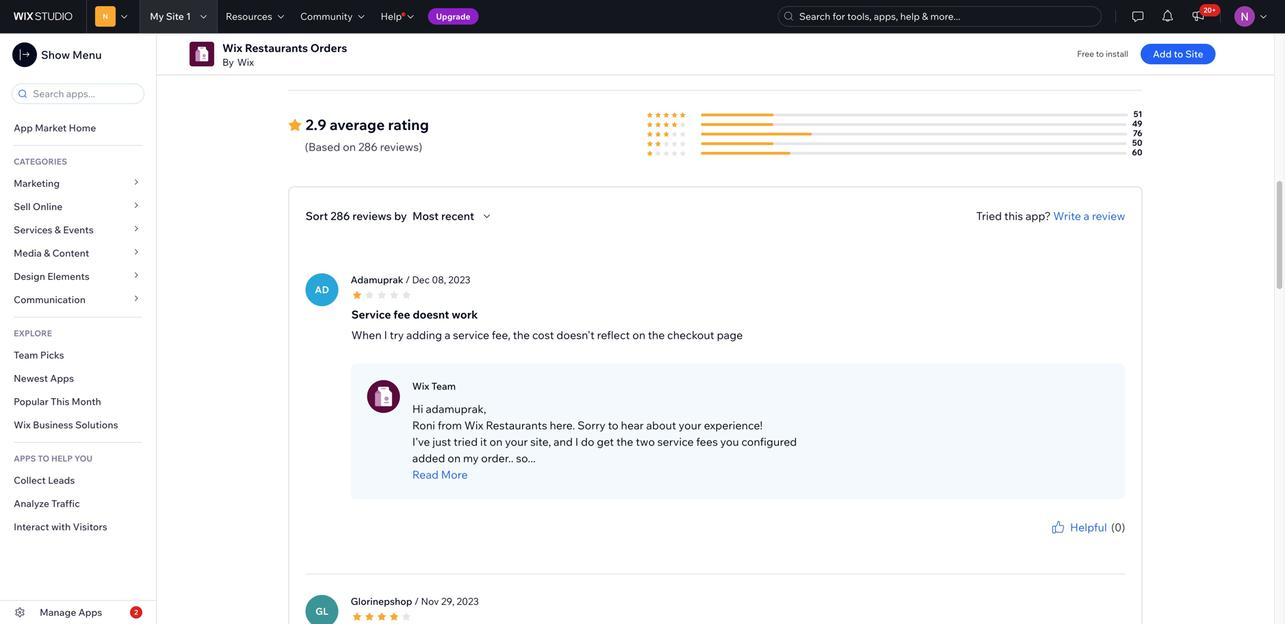 Task type: vqa. For each thing, say whether or not it's contained in the screenshot.
Search field at top left
no



Task type: locate. For each thing, give the bounding box(es) containing it.
it
[[480, 435, 487, 449]]

your up so...
[[505, 435, 528, 449]]

here.
[[550, 419, 575, 432]]

interact with visitors link
[[0, 515, 156, 539]]

1 vertical spatial site
[[1186, 48, 1204, 60]]

i've
[[412, 435, 430, 449]]

to up get
[[608, 419, 619, 432]]

(based
[[305, 140, 340, 154]]

1 horizontal spatial a
[[1084, 209, 1090, 223]]

1 vertical spatial i
[[575, 435, 579, 449]]

1 horizontal spatial to
[[1096, 49, 1104, 59]]

to
[[38, 453, 49, 464]]

and
[[554, 435, 573, 449]]

1 horizontal spatial service
[[658, 435, 694, 449]]

a
[[1084, 209, 1090, 223], [445, 328, 451, 342]]

0 horizontal spatial /
[[406, 274, 410, 286]]

/ inside glorinepshop / nov 29, 2023
[[415, 595, 419, 607]]

by
[[394, 209, 407, 223]]

privacy policy link
[[875, 28, 953, 40]]

wix right 'by' in the top of the page
[[237, 56, 254, 68]]

0 vertical spatial i
[[384, 328, 387, 342]]

1 vertical spatial restaurants
[[486, 419, 547, 432]]

/ left nov
[[415, 595, 419, 607]]

on right reflect
[[633, 328, 646, 342]]

Search apps... field
[[29, 84, 140, 103]]

wix
[[222, 41, 243, 55], [237, 56, 254, 68], [412, 380, 429, 392], [465, 419, 484, 432], [14, 419, 31, 431]]

0 horizontal spatial 286
[[331, 209, 350, 223]]

0 horizontal spatial service
[[453, 328, 489, 342]]

wix inside "sidebar" element
[[14, 419, 31, 431]]

site right 'add'
[[1186, 48, 1204, 60]]

add to site
[[1153, 48, 1204, 60]]

1 vertical spatial &
[[44, 247, 50, 259]]

286 right sort
[[331, 209, 350, 223]]

2 horizontal spatial to
[[1174, 48, 1184, 60]]

a right write
[[1084, 209, 1090, 223]]

show menu button
[[12, 42, 102, 67]]

to right free
[[1096, 49, 1104, 59]]

to for free
[[1096, 49, 1104, 59]]

team picks
[[14, 349, 64, 361]]

the down hear
[[617, 435, 634, 449]]

0 vertical spatial 286
[[358, 140, 378, 154]]

1 horizontal spatial 286
[[358, 140, 378, 154]]

i left do
[[575, 435, 579, 449]]

sort
[[306, 209, 328, 223]]

rating
[[388, 116, 429, 134]]

restaurants down resources
[[245, 41, 308, 55]]

restaurants inside hi adamuprak, roni from wix restaurants here. sorry to hear about your experience! i've just tried it on your site, and i do get the two service fees you configured added on my order.. so... read more
[[486, 419, 547, 432]]

0 horizontal spatial i
[[384, 328, 387, 342]]

/
[[406, 274, 410, 286], [415, 595, 419, 607]]

1 vertical spatial your
[[505, 435, 528, 449]]

0 horizontal spatial restaurants
[[245, 41, 308, 55]]

1 horizontal spatial you
[[1042, 536, 1056, 546]]

0 vertical spatial restaurants
[[245, 41, 308, 55]]

wix up tried
[[465, 419, 484, 432]]

leads
[[48, 474, 75, 486]]

2 horizontal spatial your
[[1071, 536, 1088, 546]]

0 horizontal spatial your
[[505, 435, 528, 449]]

i
[[384, 328, 387, 342], [575, 435, 579, 449]]

1 horizontal spatial i
[[575, 435, 579, 449]]

service down about
[[658, 435, 694, 449]]

1 vertical spatial you
[[1042, 536, 1056, 546]]

the left checkout
[[648, 328, 665, 342]]

1 horizontal spatial apps
[[78, 606, 102, 618]]

media
[[14, 247, 42, 259]]

on
[[343, 140, 356, 154], [633, 328, 646, 342], [490, 435, 503, 449], [448, 452, 461, 465]]

analyze traffic
[[14, 498, 80, 510]]

you inside hi adamuprak, roni from wix restaurants here. sorry to hear about your experience! i've just tried it on your site, and i do get the two service fees you configured added on my order.. so... read more
[[721, 435, 739, 449]]

0 vertical spatial service
[[453, 328, 489, 342]]

i left try
[[384, 328, 387, 342]]

1 vertical spatial apps
[[78, 606, 102, 618]]

/ for / nov 29, 2023
[[415, 595, 419, 607]]

20+
[[1204, 6, 1217, 14]]

services
[[14, 224, 52, 236]]

this
[[51, 396, 69, 408]]

solutions
[[75, 419, 118, 431]]

most recent button
[[413, 208, 495, 224]]

0 horizontal spatial apps
[[50, 372, 74, 384]]

traffic
[[51, 498, 80, 510]]

a right adding
[[445, 328, 451, 342]]

0 horizontal spatial to
[[608, 419, 619, 432]]

site,
[[530, 435, 551, 449]]

1 vertical spatial service
[[658, 435, 694, 449]]

2.9 average rating
[[306, 116, 429, 134]]

0 vertical spatial your
[[679, 419, 702, 432]]

1 horizontal spatial site
[[1186, 48, 1204, 60]]

to right 'add'
[[1174, 48, 1184, 60]]

wix up 'by' in the top of the page
[[222, 41, 243, 55]]

2023 right 08,
[[448, 274, 471, 286]]

2023 inside adamuprak / dec 08, 2023
[[448, 274, 471, 286]]

content
[[52, 247, 89, 259]]

cost
[[532, 328, 554, 342]]

privacy policy
[[892, 28, 953, 40]]

service down work
[[453, 328, 489, 342]]

apps
[[50, 372, 74, 384], [78, 606, 102, 618]]

two
[[636, 435, 655, 449]]

0 vertical spatial 2023
[[448, 274, 471, 286]]

the right the fee,
[[513, 328, 530, 342]]

design elements
[[14, 270, 90, 282]]

wix up hi
[[412, 380, 429, 392]]

adamuprak
[[351, 274, 403, 286]]

media & content
[[14, 247, 89, 259]]

0 vertical spatial &
[[55, 224, 61, 236]]

0 vertical spatial site
[[166, 10, 184, 22]]

my site 1
[[150, 10, 191, 22]]

get
[[597, 435, 614, 449]]

visitors
[[73, 521, 107, 533]]

wix down popular
[[14, 419, 31, 431]]

1 vertical spatial 286
[[331, 209, 350, 223]]

adamuprak / dec 08, 2023
[[351, 274, 471, 286]]

apps to help you
[[14, 453, 93, 464]]

my
[[150, 10, 164, 22]]

08,
[[432, 274, 446, 286]]

with
[[51, 521, 71, 533]]

1 horizontal spatial restaurants
[[486, 419, 547, 432]]

0 horizontal spatial a
[[445, 328, 451, 342]]

fee
[[394, 308, 410, 321]]

49
[[1133, 118, 1143, 129]]

0 vertical spatial a
[[1084, 209, 1090, 223]]

fees
[[696, 435, 718, 449]]

2023 inside glorinepshop / nov 29, 2023
[[457, 595, 479, 607]]

0 vertical spatial /
[[406, 274, 410, 286]]

market
[[35, 122, 67, 134]]

0 horizontal spatial you
[[721, 435, 739, 449]]

apps right manage
[[78, 606, 102, 618]]

restaurants up site,
[[486, 419, 547, 432]]

hi
[[412, 402, 423, 416]]

1 horizontal spatial /
[[415, 595, 419, 607]]

& for services
[[55, 224, 61, 236]]

& right the media
[[44, 247, 50, 259]]

manage apps
[[40, 606, 102, 618]]

page
[[717, 328, 743, 342]]

do
[[581, 435, 595, 449]]

just
[[433, 435, 451, 449]]

apps up this
[[50, 372, 74, 384]]

1
[[186, 10, 191, 22]]

0 horizontal spatial team
[[14, 349, 38, 361]]

your right for
[[1071, 536, 1088, 546]]

elements
[[47, 270, 90, 282]]

/ left dec at the left of page
[[406, 274, 410, 286]]

restaurants inside the 'wix restaurants orders by wix'
[[245, 41, 308, 55]]

51
[[1134, 109, 1143, 119]]

service inside service fee doesnt work when i try adding a service fee, the cost doesn't reflect on the checkout page
[[453, 328, 489, 342]]

0 horizontal spatial &
[[44, 247, 50, 259]]

sell online link
[[0, 195, 156, 218]]

wix business solutions link
[[0, 413, 156, 437]]

team
[[14, 349, 38, 361], [432, 380, 456, 392]]

your up fees
[[679, 419, 702, 432]]

286
[[358, 140, 378, 154], [331, 209, 350, 223]]

marketing link
[[0, 172, 156, 195]]

team up adamuprak,
[[432, 380, 456, 392]]

1 horizontal spatial the
[[617, 435, 634, 449]]

/ for / dec 08, 2023
[[406, 274, 410, 286]]

1 vertical spatial 2023
[[457, 595, 479, 607]]

2 vertical spatial your
[[1071, 536, 1088, 546]]

so...
[[516, 452, 536, 465]]

2023 right the 29,
[[457, 595, 479, 607]]

1 vertical spatial a
[[445, 328, 451, 342]]

0 vertical spatial team
[[14, 349, 38, 361]]

to inside hi adamuprak, roni from wix restaurants here. sorry to hear about your experience! i've just tried it on your site, and i do get the two service fees you configured added on my order.. so... read more
[[608, 419, 619, 432]]

1 horizontal spatial &
[[55, 224, 61, 236]]

you
[[721, 435, 739, 449], [1042, 536, 1056, 546]]

you down experience!
[[721, 435, 739, 449]]

analyze traffic link
[[0, 492, 156, 515]]

site left 1
[[166, 10, 184, 22]]

1 vertical spatial team
[[432, 380, 456, 392]]

0 vertical spatial apps
[[50, 372, 74, 384]]

team down explore
[[14, 349, 38, 361]]

checkout
[[667, 328, 715, 342]]

collect leads
[[14, 474, 75, 486]]

communication
[[14, 294, 88, 306]]

60
[[1132, 147, 1143, 157]]

1 vertical spatial /
[[415, 595, 419, 607]]

286 down 2.9 average rating
[[358, 140, 378, 154]]

to inside button
[[1174, 48, 1184, 60]]

you left for
[[1042, 536, 1056, 546]]

/ inside adamuprak / dec 08, 2023
[[406, 274, 410, 286]]

0 vertical spatial you
[[721, 435, 739, 449]]

restaurants
[[245, 41, 308, 55], [486, 419, 547, 432]]

& left events in the left of the page
[[55, 224, 61, 236]]

wix team
[[412, 380, 456, 392]]

write
[[1054, 209, 1082, 223]]



Task type: describe. For each thing, give the bounding box(es) containing it.
50
[[1133, 138, 1143, 148]]

site inside button
[[1186, 48, 1204, 60]]

free to install
[[1077, 49, 1129, 59]]

my
[[463, 452, 479, 465]]

menu
[[72, 48, 102, 62]]

categories
[[14, 156, 67, 167]]

newest
[[14, 372, 48, 384]]

design elements link
[[0, 265, 156, 288]]

wix for business
[[14, 419, 31, 431]]

media & content link
[[0, 242, 156, 265]]

picks
[[40, 349, 64, 361]]

adamuprak,
[[426, 402, 486, 416]]

experience!
[[704, 419, 763, 432]]

n button
[[86, 0, 140, 33]]

2.9
[[306, 116, 327, 134]]

1 horizontal spatial team
[[432, 380, 456, 392]]

fee,
[[492, 328, 511, 342]]

read
[[412, 468, 439, 482]]

services & events
[[14, 224, 94, 236]]

service fee doesnt work when i try adding a service fee, the cost doesn't reflect on the checkout page
[[351, 308, 743, 342]]

business
[[33, 419, 73, 431]]

upgrade button
[[428, 8, 479, 25]]

(0)
[[1112, 521, 1126, 534]]

newest apps
[[14, 372, 74, 384]]

service inside hi adamuprak, roni from wix restaurants here. sorry to hear about your experience! i've just tried it on your site, and i do get the two service fees you configured added on my order.. so... read more
[[658, 435, 694, 449]]

interact
[[14, 521, 49, 533]]

app market home
[[14, 122, 96, 134]]

2023 for glorinepshop / nov 29, 2023
[[457, 595, 479, 607]]

sidebar element
[[0, 33, 157, 624]]

2
[[134, 608, 138, 617]]

on right it
[[490, 435, 503, 449]]

add to site button
[[1141, 44, 1216, 64]]

popular this month
[[14, 396, 101, 408]]

newest apps link
[[0, 367, 156, 390]]

app market home link
[[0, 116, 156, 140]]

app
[[14, 122, 33, 134]]

2023 for adamuprak / dec 08, 2023
[[448, 274, 471, 286]]

1 horizontal spatial your
[[679, 419, 702, 432]]

i inside service fee doesnt work when i try adding a service fee, the cost doesn't reflect on the checkout page
[[384, 328, 387, 342]]

tried
[[977, 209, 1002, 223]]

online
[[33, 201, 63, 213]]

policy
[[926, 28, 953, 40]]

by
[[222, 56, 234, 68]]

analyze
[[14, 498, 49, 510]]

w i image
[[367, 380, 400, 413]]

service
[[351, 308, 391, 321]]

popular
[[14, 396, 49, 408]]

on inside service fee doesnt work when i try adding a service fee, the cost doesn't reflect on the checkout page
[[633, 328, 646, 342]]

average
[[330, 116, 385, 134]]

sorry
[[578, 419, 606, 432]]

a inside service fee doesnt work when i try adding a service fee, the cost doesn't reflect on the checkout page
[[445, 328, 451, 342]]

on up more
[[448, 452, 461, 465]]

free
[[1077, 49, 1095, 59]]

install
[[1106, 49, 1129, 59]]

app?
[[1026, 209, 1051, 223]]

configured
[[742, 435, 797, 449]]

to for add
[[1174, 48, 1184, 60]]

thank
[[1017, 536, 1041, 546]]

try
[[390, 328, 404, 342]]

helpful
[[1071, 521, 1107, 534]]

on down average
[[343, 140, 356, 154]]

76
[[1133, 128, 1143, 138]]

interact with visitors
[[14, 521, 107, 533]]

marketing
[[14, 177, 60, 189]]

when
[[351, 328, 382, 342]]

home
[[69, 122, 96, 134]]

sort 286 reviews by
[[306, 209, 407, 223]]

(based on 286 reviews)
[[305, 140, 422, 154]]

community
[[300, 10, 353, 22]]

Search for tools, apps, help & more... field
[[795, 7, 1097, 26]]

apps for manage apps
[[78, 606, 102, 618]]

wix for team
[[412, 380, 429, 392]]

apps
[[14, 453, 36, 464]]

thank you for your feedback
[[1017, 536, 1126, 546]]

doesn't
[[557, 328, 595, 342]]

review
[[1092, 209, 1126, 223]]

this
[[1005, 209, 1023, 223]]

wix business solutions
[[14, 419, 118, 431]]

tried this app? write a review
[[977, 209, 1126, 223]]

services & events link
[[0, 218, 156, 242]]

2 horizontal spatial the
[[648, 328, 665, 342]]

wix restaurants orders logo image
[[190, 42, 214, 66]]

collect leads link
[[0, 469, 156, 492]]

upgrade
[[436, 11, 471, 22]]

feedback
[[1090, 536, 1126, 546]]

helpful button
[[1050, 519, 1107, 536]]

roni
[[412, 419, 435, 432]]

team inside team picks link
[[14, 349, 38, 361]]

reflect
[[597, 328, 630, 342]]

add
[[1153, 48, 1172, 60]]

0 horizontal spatial site
[[166, 10, 184, 22]]

write a review button
[[1054, 208, 1126, 224]]

i inside hi adamuprak, roni from wix restaurants here. sorry to hear about your experience! i've just tried it on your site, and i do get the two service fees you configured added on my order.. so... read more
[[575, 435, 579, 449]]

0 horizontal spatial the
[[513, 328, 530, 342]]

more
[[441, 468, 468, 482]]

the inside hi adamuprak, roni from wix restaurants here. sorry to hear about your experience! i've just tried it on your site, and i do get the two service fees you configured added on my order.. so... read more
[[617, 435, 634, 449]]

wix inside hi adamuprak, roni from wix restaurants here. sorry to hear about your experience! i've just tried it on your site, and i do get the two service fees you configured added on my order.. so... read more
[[465, 419, 484, 432]]

help
[[381, 10, 402, 22]]

& for media
[[44, 247, 50, 259]]

apps for newest apps
[[50, 372, 74, 384]]

reviews
[[353, 209, 392, 223]]

privacy
[[892, 28, 924, 40]]

wix for restaurants
[[222, 41, 243, 55]]

wix restaurants orders by wix
[[222, 41, 347, 68]]

nov
[[421, 595, 439, 607]]



